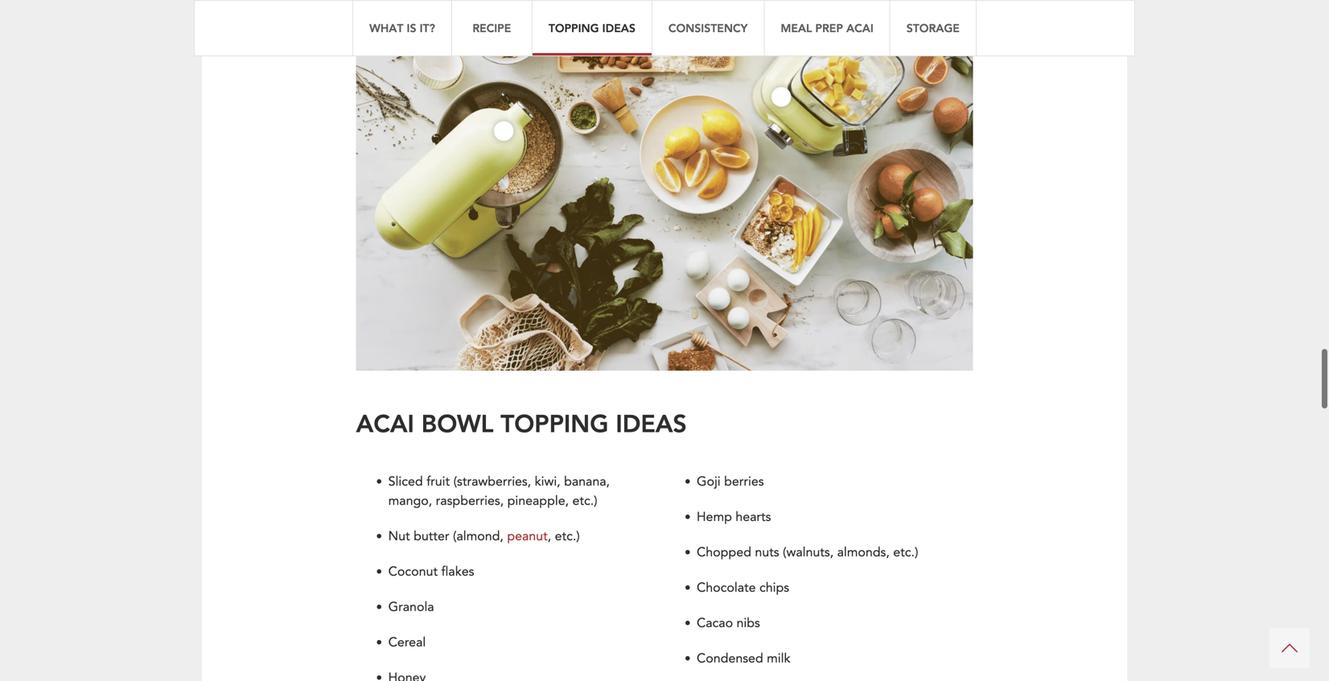 Task type: locate. For each thing, give the bounding box(es) containing it.
condensed
[[697, 645, 763, 663]]

banana,
[[564, 468, 610, 486]]

(strawberries,
[[453, 468, 531, 486]]

cacao
[[697, 610, 733, 627]]

sliced fruit (strawberries, kiwi, banana, mango, raspberries, pineapple, etc.)
[[388, 468, 610, 505]]

meal
[[781, 21, 812, 35]]

granola
[[388, 594, 438, 611]]

storage button
[[890, 0, 977, 56]]

consistency button
[[652, 0, 764, 56]]

kitchenaid® k400 variable speed blender image
[[768, 78, 796, 106]]

etc.) down the banana,
[[572, 487, 598, 505]]

storage
[[907, 21, 960, 35]]

what is it? button
[[353, 0, 451, 56]]

hemp
[[697, 504, 732, 521]]

sliced
[[388, 468, 423, 486]]

acai
[[356, 403, 414, 434]]

fruit
[[427, 468, 450, 486]]

butter
[[414, 523, 449, 541]]

ideas
[[616, 403, 687, 434]]

meal prep acai button
[[764, 0, 890, 56]]

what is it?
[[369, 21, 435, 35]]

(walnuts,
[[783, 539, 834, 557]]

etc.) right ,
[[555, 523, 580, 541]]

etc.) right the almonds,
[[893, 539, 918, 557]]

topping
[[549, 21, 599, 35]]

almonds,
[[837, 539, 890, 557]]

consistency
[[669, 21, 748, 35]]

it?
[[420, 21, 435, 35]]

cereal
[[388, 629, 426, 647]]

(almond,
[[453, 523, 504, 541]]

acai
[[847, 21, 874, 35]]

meal prep acai
[[781, 21, 874, 35]]

hemp hearts
[[697, 504, 775, 521]]

prep
[[815, 21, 843, 35]]

nut
[[388, 523, 410, 541]]

ideas
[[602, 21, 636, 35]]

chopped nuts (walnuts, almonds, etc.)
[[697, 539, 922, 557]]

hearts
[[736, 504, 771, 521]]

etc.)
[[572, 487, 598, 505], [555, 523, 580, 541], [893, 539, 918, 557]]

chips
[[760, 574, 789, 592]]

kiwi,
[[535, 468, 561, 486]]

goji
[[697, 468, 721, 486]]

chopped
[[697, 539, 751, 557]]

etc.) inside sliced fruit (strawberries, kiwi, banana, mango, raspberries, pineapple, etc.)
[[572, 487, 598, 505]]



Task type: describe. For each thing, give the bounding box(es) containing it.
topping ideas
[[549, 21, 636, 35]]

chocolate chips
[[697, 574, 789, 592]]

cacao nibs
[[697, 610, 760, 627]]

berries
[[724, 468, 764, 486]]

topping
[[501, 403, 609, 434]]

raspberries,
[[436, 487, 504, 505]]

peanut link
[[507, 523, 548, 541]]

various ingredients on a countertop next to a kitchenaid® stand mixer image
[[356, 0, 973, 366]]

,
[[548, 523, 551, 541]]

milk
[[767, 645, 791, 663]]

goji berries
[[697, 468, 768, 486]]

topping ideas button
[[532, 0, 652, 56]]

bowl
[[421, 403, 493, 434]]

what
[[369, 21, 403, 35]]

peanut
[[507, 523, 548, 541]]

pineapple,
[[507, 487, 569, 505]]

is
[[407, 21, 416, 35]]

acai bowl topping ideas
[[356, 403, 687, 434]]

recipe
[[473, 21, 511, 35]]

coconut flakes
[[388, 558, 478, 576]]

coconut
[[388, 558, 438, 576]]

condensed milk
[[697, 645, 791, 663]]

flakes
[[441, 558, 474, 576]]

recipe button
[[451, 0, 532, 56]]

nibs
[[737, 610, 760, 627]]

kitchenaid® artisan® series 5 quart tilt-head stand mixer in kyoto glow image
[[490, 112, 518, 140]]

mango,
[[388, 487, 432, 505]]

chocolate
[[697, 574, 756, 592]]

nuts
[[755, 539, 779, 557]]

nut butter (almond, peanut , etc.)
[[388, 523, 584, 541]]



Task type: vqa. For each thing, say whether or not it's contained in the screenshot.
call inside Enjoy peace of mind with 60 day returns on major appliances for KitchenAid Account Holders. Request your return within 60 days from the date of delivery for a product refund of your unused major appliance. Simply call
no



